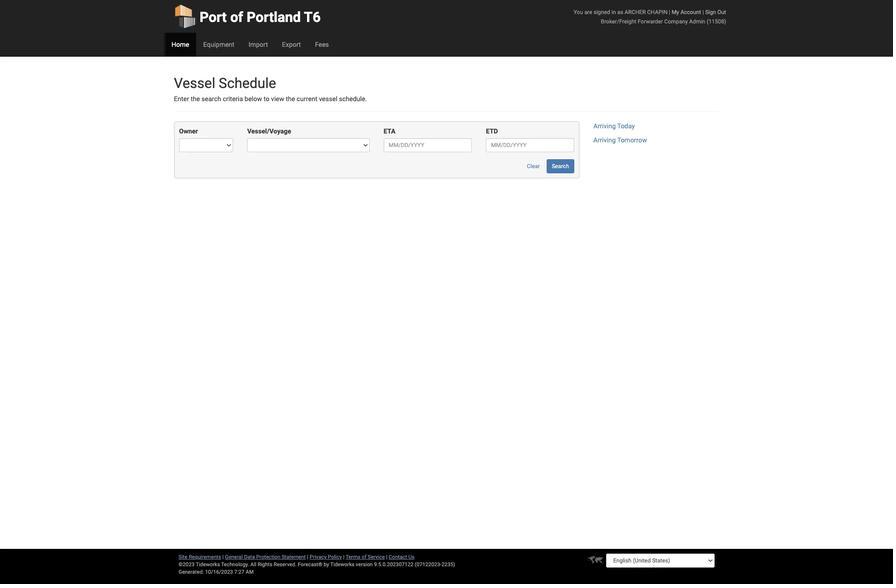 Task type: locate. For each thing, give the bounding box(es) containing it.
general
[[225, 554, 243, 560]]

the
[[191, 95, 200, 103], [286, 95, 295, 103]]

1 horizontal spatial of
[[362, 554, 367, 560]]

eta
[[384, 128, 396, 135]]

| left general
[[223, 554, 224, 560]]

import button
[[242, 33, 275, 56]]

vessel
[[319, 95, 338, 103]]

home button
[[165, 33, 196, 56]]

2 arriving from the top
[[594, 136, 616, 144]]

below
[[245, 95, 262, 103]]

arriving down arriving today link
[[594, 136, 616, 144]]

1 arriving from the top
[[594, 122, 616, 130]]

1 vertical spatial of
[[362, 554, 367, 560]]

1 horizontal spatial the
[[286, 95, 295, 103]]

us
[[409, 554, 415, 560]]

company
[[665, 18, 688, 25]]

to
[[264, 95, 270, 103]]

home
[[172, 41, 189, 48]]

| up 9.5.0.202307122
[[386, 554, 388, 560]]

site
[[179, 554, 188, 560]]

fees button
[[308, 33, 336, 56]]

of right "port"
[[230, 9, 243, 25]]

sign
[[706, 9, 717, 15]]

generated:
[[179, 569, 204, 575]]

service
[[368, 554, 385, 560]]

0 horizontal spatial the
[[191, 95, 200, 103]]

my account link
[[672, 9, 702, 15]]

current
[[297, 95, 318, 103]]

import
[[249, 41, 268, 48]]

owner
[[179, 128, 198, 135]]

equipment button
[[196, 33, 242, 56]]

| up tideworks
[[343, 554, 345, 560]]

fees
[[315, 41, 329, 48]]

general data protection statement link
[[225, 554, 306, 560]]

forecast®
[[298, 562, 323, 568]]

arriving
[[594, 122, 616, 130], [594, 136, 616, 144]]

search button
[[547, 159, 575, 174]]

you are signed in as archer chapin | my account | sign out broker/freight forwarder company admin (11508)
[[574, 9, 727, 25]]

0 vertical spatial arriving
[[594, 122, 616, 130]]

2 the from the left
[[286, 95, 295, 103]]

| left the sign
[[703, 9, 704, 15]]

arriving up arriving tomorrow link
[[594, 122, 616, 130]]

arriving tomorrow link
[[594, 136, 648, 144]]

the right view
[[286, 95, 295, 103]]

technology.
[[221, 562, 249, 568]]

(11508)
[[707, 18, 727, 25]]

of
[[230, 9, 243, 25], [362, 554, 367, 560]]

|
[[669, 9, 671, 15], [703, 9, 704, 15], [223, 554, 224, 560], [307, 554, 309, 560], [343, 554, 345, 560], [386, 554, 388, 560]]

search
[[202, 95, 221, 103]]

rights
[[258, 562, 273, 568]]

7:27
[[234, 569, 245, 575]]

port
[[200, 9, 227, 25]]

privacy policy link
[[310, 554, 342, 560]]

arriving tomorrow
[[594, 136, 648, 144]]

portland
[[247, 9, 301, 25]]

are
[[585, 9, 593, 15]]

clear button
[[522, 159, 545, 174]]

all
[[251, 562, 257, 568]]

0 vertical spatial of
[[230, 9, 243, 25]]

of up version
[[362, 554, 367, 560]]

the right 'enter'
[[191, 95, 200, 103]]

1 vertical spatial arriving
[[594, 136, 616, 144]]

arriving for arriving today
[[594, 122, 616, 130]]

(07122023-
[[415, 562, 442, 568]]

as
[[618, 9, 624, 15]]



Task type: describe. For each thing, give the bounding box(es) containing it.
am
[[246, 569, 254, 575]]

equipment
[[203, 41, 235, 48]]

requirements
[[189, 554, 221, 560]]

contact us link
[[389, 554, 415, 560]]

t6
[[304, 9, 321, 25]]

chapin
[[648, 9, 668, 15]]

clear
[[527, 163, 540, 170]]

2235)
[[442, 562, 456, 568]]

vessel schedule enter the search criteria below to view the current vessel schedule.
[[174, 75, 367, 103]]

arriving today
[[594, 122, 635, 130]]

vessel/voyage
[[247, 128, 291, 135]]

schedule.
[[339, 95, 367, 103]]

privacy
[[310, 554, 327, 560]]

10/16/2023
[[205, 569, 233, 575]]

tomorrow
[[618, 136, 648, 144]]

| left 'my' on the top right of the page
[[669, 9, 671, 15]]

site requirements | general data protection statement | privacy policy | terms of service | contact us ©2023 tideworks technology. all rights reserved. forecast® by tideworks version 9.5.0.202307122 (07122023-2235) generated: 10/16/2023 7:27 am
[[179, 554, 456, 575]]

archer
[[625, 9, 646, 15]]

export button
[[275, 33, 308, 56]]

today
[[618, 122, 635, 130]]

terms
[[346, 554, 361, 560]]

criteria
[[223, 95, 243, 103]]

of inside site requirements | general data protection statement | privacy policy | terms of service | contact us ©2023 tideworks technology. all rights reserved. forecast® by tideworks version 9.5.0.202307122 (07122023-2235) generated: 10/16/2023 7:27 am
[[362, 554, 367, 560]]

arriving today link
[[594, 122, 635, 130]]

port of portland t6
[[200, 9, 321, 25]]

contact
[[389, 554, 407, 560]]

policy
[[328, 554, 342, 560]]

©2023 tideworks
[[179, 562, 220, 568]]

9.5.0.202307122
[[374, 562, 414, 568]]

statement
[[282, 554, 306, 560]]

port of portland t6 link
[[174, 0, 321, 33]]

export
[[282, 41, 301, 48]]

in
[[612, 9, 616, 15]]

etd
[[486, 128, 498, 135]]

broker/freight
[[601, 18, 637, 25]]

view
[[271, 95, 284, 103]]

search
[[552, 163, 570, 170]]

terms of service link
[[346, 554, 385, 560]]

you
[[574, 9, 584, 15]]

ETA text field
[[384, 138, 472, 152]]

ETD text field
[[486, 138, 575, 152]]

vessel
[[174, 75, 215, 91]]

forwarder
[[638, 18, 663, 25]]

account
[[681, 9, 702, 15]]

signed
[[594, 9, 611, 15]]

by
[[324, 562, 329, 568]]

protection
[[256, 554, 281, 560]]

arriving for arriving tomorrow
[[594, 136, 616, 144]]

| up 'forecast®'
[[307, 554, 309, 560]]

my
[[672, 9, 680, 15]]

tideworks
[[331, 562, 355, 568]]

data
[[244, 554, 255, 560]]

admin
[[690, 18, 706, 25]]

1 the from the left
[[191, 95, 200, 103]]

site requirements link
[[179, 554, 221, 560]]

out
[[718, 9, 727, 15]]

0 horizontal spatial of
[[230, 9, 243, 25]]

enter
[[174, 95, 189, 103]]

sign out link
[[706, 9, 727, 15]]

reserved.
[[274, 562, 297, 568]]

version
[[356, 562, 373, 568]]

schedule
[[219, 75, 276, 91]]



Task type: vqa. For each thing, say whether or not it's contained in the screenshot.
Email or username text box
no



